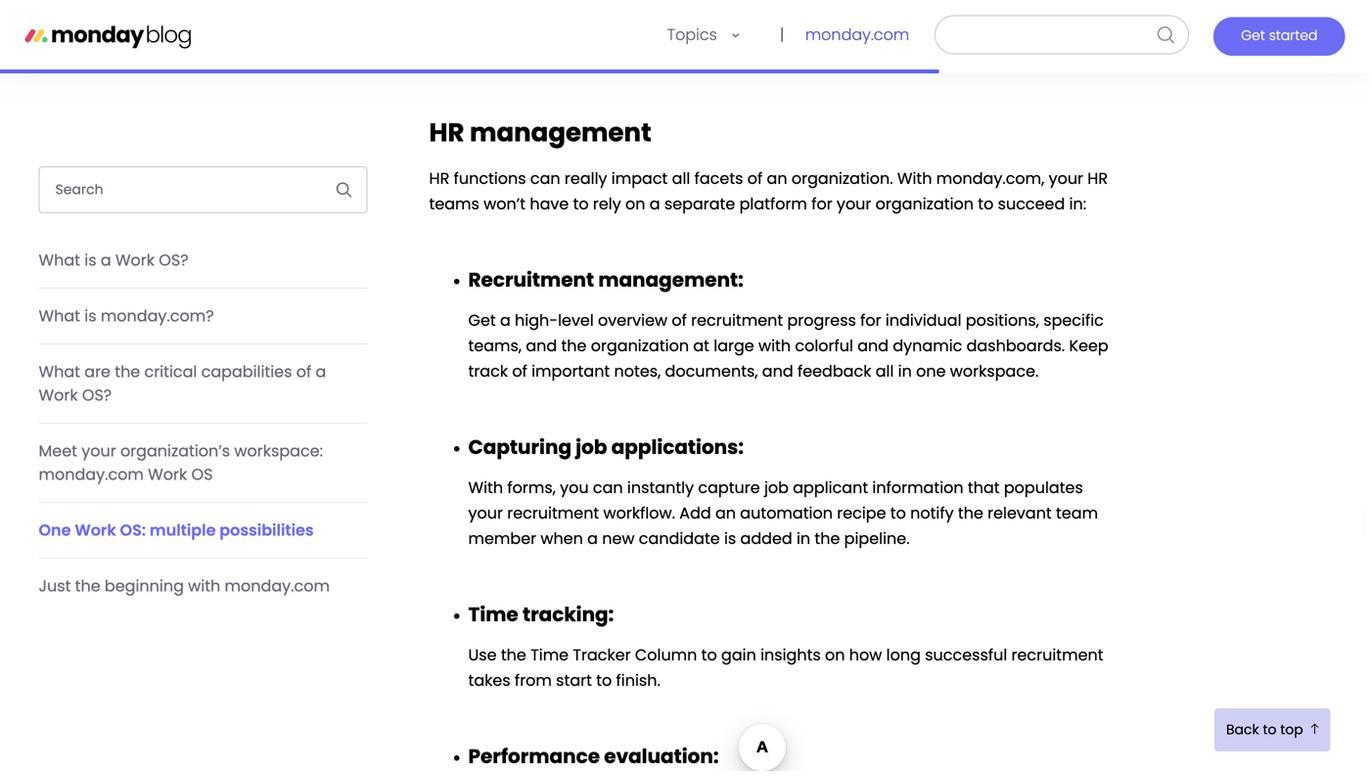 Task type: vqa. For each thing, say whether or not it's contained in the screenshot.
team
yes



Task type: describe. For each thing, give the bounding box(es) containing it.
all inside the get a high-level overview of recruitment progress for individual positions, specific teams, and the organization at large with colorful and dynamic dashboards. keep track of important notes, documents, and feedback all in one workspace.
[[876, 360, 894, 382]]

your up the in:
[[1049, 167, 1084, 189]]

the inside use the time tracker column to gain insights on how long successful recruitment takes from start to finish.
[[501, 644, 527, 666]]

what is monday.com? link
[[39, 289, 368, 344]]

management:
[[598, 266, 744, 294]]

in:
[[1070, 193, 1087, 215]]

what for what is a work os?
[[39, 249, 80, 271]]

succeed.
[[506, 42, 577, 64]]

colorful
[[795, 335, 854, 357]]

add
[[680, 502, 711, 524]]

look
[[520, 16, 552, 38]]

are
[[84, 361, 111, 383]]

os? inside what is a work os? link
[[159, 249, 189, 271]]

recruitment for capturing job applications:
[[507, 502, 599, 524]]

a up what is monday.com?
[[101, 249, 111, 271]]

with inside the get a high-level overview of recruitment progress for individual positions, specific teams, and the organization at large with colorful and dynamic dashboards. keep track of important notes, documents, and feedback all in one workspace.
[[759, 335, 791, 357]]

is inside "with forms, you can instantly capture job applicant information that populates your recruitment workflow. add an automation recipe to notify the relevant team member when a new candidate is added in the pipeline."
[[724, 528, 736, 550]]

notes,
[[614, 360, 661, 382]]

an inside hr functions can really impact all facets of an organization. with monday.com, your hr teams won't have to rely on a separate platform for your organization to succeed in:
[[767, 167, 788, 189]]

that
[[968, 477, 1000, 499]]

monday.com blog image
[[24, 18, 193, 51]]

long
[[887, 644, 921, 666]]

overview
[[598, 309, 668, 331]]

what is monday.com?
[[39, 305, 214, 327]]

what for what are the critical capabilities of a work os?
[[39, 361, 80, 383]]

meet your organization's workspace: monday.com work os
[[39, 440, 323, 486]]

start
[[556, 670, 592, 692]]

started
[[1269, 26, 1318, 45]]

what for what is monday.com?
[[39, 305, 80, 327]]

makes
[[990, 16, 1042, 38]]

job inside "with forms, you can instantly capture job applicant information that populates your recruitment workflow. add an automation recipe to notify the relevant team member when a new candidate is added in the pipeline."
[[765, 477, 789, 499]]

monday.com link
[[805, 0, 911, 72]]

capturing job applications:
[[468, 434, 744, 461]]

all inside hr functions can really impact all facets of an organization. with monday.com, your hr teams won't have to rely on a separate platform for your organization to succeed in:
[[672, 167, 690, 189]]

the inside what are the critical capabilities of a work os?
[[115, 361, 140, 383]]

organization inside the get a high-level overview of recruitment progress for individual positions, specific teams, and the organization at large with colorful and dynamic dashboards. keep track of important notes, documents, and feedback all in one workspace.
[[591, 335, 689, 357]]

large
[[714, 335, 754, 357]]

out-
[[624, 16, 658, 38]]

organization.
[[792, 167, 893, 189]]

just the beginning with monday.com link
[[39, 559, 368, 614]]

have
[[530, 193, 569, 215]]

high-
[[515, 309, 558, 331]]

feedback
[[798, 360, 872, 382]]

multiple
[[150, 519, 216, 541]]

work inside what are the critical capabilities of a work os?
[[39, 384, 78, 406]]

a left the look
[[505, 16, 516, 38]]

monday.com inside meet your organization's workspace: monday.com work os
[[39, 464, 144, 486]]

gain
[[721, 644, 757, 666]]

an inside "with forms, you can instantly capture job applicant information that populates your recruitment workflow. add an automation recipe to notify the relevant team member when a new candidate is added in the pipeline."
[[716, 502, 736, 524]]

can inside hr functions can really impact all facets of an organization. with monday.com, your hr teams won't have to rely on a separate platform for your organization to succeed in:
[[530, 167, 561, 189]]

teams,
[[468, 335, 522, 357]]

keep
[[1069, 335, 1109, 357]]

evaluation:
[[604, 743, 719, 770]]

recruitment management:
[[468, 266, 744, 294]]

takes
[[468, 670, 511, 692]]

on inside hr functions can really impact all facets of an organization. with monday.com, your hr teams won't have to rely on a separate platform for your organization to succeed in:
[[626, 193, 646, 215]]

hr functions can really impact all facets of an organization. with monday.com, your hr teams won't have to rely on a separate platform for your organization to succeed in:
[[429, 167, 1108, 215]]

one work os: multiple possibilities link
[[39, 503, 368, 558]]

work left os:
[[75, 519, 116, 541]]

facets
[[695, 167, 743, 189]]

monday.com inside "let's take a look at a few out-of-the-box scenarios where monday.com makes it a breeze to succeed."
[[880, 16, 986, 38]]

get started
[[1242, 26, 1318, 45]]

few
[[592, 16, 619, 38]]

to inside button
[[1263, 721, 1277, 740]]

individual
[[886, 309, 962, 331]]

to inside "with forms, you can instantly capture job applicant information that populates your recruitment workflow. add an automation recipe to notify the relevant team member when a new candidate is added in the pipeline."
[[891, 502, 906, 524]]

time inside use the time tracker column to gain insights on how long successful recruitment takes from start to finish.
[[531, 644, 569, 666]]

recruitment for time tracking:
[[1012, 644, 1104, 666]]

topics
[[667, 23, 717, 46]]

capture
[[698, 477, 760, 499]]

just the beginning with monday.com
[[39, 575, 330, 597]]

one
[[39, 519, 71, 541]]

relevant
[[988, 502, 1052, 524]]

in inside "with forms, you can instantly capture job applicant information that populates your recruitment workflow. add an automation recipe to notify the relevant team member when a new candidate is added in the pipeline."
[[797, 528, 811, 550]]

the inside 'link'
[[75, 575, 100, 597]]

take
[[467, 16, 501, 38]]

for inside the get a high-level overview of recruitment progress for individual positions, specific teams, and the organization at large with colorful and dynamic dashboards. keep track of important notes, documents, and feedback all in one workspace.
[[861, 309, 882, 331]]

is for a
[[84, 249, 96, 271]]

beginning
[[105, 575, 184, 597]]

organization inside hr functions can really impact all facets of an organization. with monday.com, your hr teams won't have to rely on a separate platform for your organization to succeed in:
[[876, 193, 974, 215]]

work inside meet your organization's workspace: monday.com work os
[[148, 464, 187, 486]]

recipe
[[837, 502, 886, 524]]

your inside "with forms, you can instantly capture job applicant information that populates your recruitment workflow. add an automation recipe to notify the relevant team member when a new candidate is added in the pipeline."
[[468, 502, 503, 524]]

performance
[[468, 743, 600, 770]]

a left few
[[577, 16, 587, 38]]

automation
[[740, 502, 833, 524]]

0 horizontal spatial job
[[576, 434, 607, 461]]

topics link
[[666, 0, 741, 72]]

what is a work os? link
[[39, 233, 368, 288]]

applicant
[[793, 477, 868, 499]]

let's take a look at a few out-of-the-box scenarios where monday.com makes it a breeze to succeed.
[[429, 16, 1071, 64]]

added
[[741, 528, 793, 550]]

you
[[560, 477, 589, 499]]

what are the critical capabilities of a work os?
[[39, 361, 326, 406]]

instantly
[[627, 477, 694, 499]]

positions,
[[966, 309, 1040, 331]]

member
[[468, 528, 537, 550]]

platform
[[740, 193, 808, 215]]

what are the critical capabilities of a work os? link
[[39, 345, 368, 423]]

candidate
[[639, 528, 720, 550]]

performance evaluation:
[[468, 743, 719, 770]]

to inside "let's take a look at a few out-of-the-box scenarios where monday.com makes it a breeze to succeed."
[[486, 42, 502, 64]]

with inside hr functions can really impact all facets of an organization. with monday.com, your hr teams won't have to rely on a separate platform for your organization to succeed in:
[[898, 167, 932, 189]]

one work os: multiple possibilities
[[39, 519, 314, 541]]

2 horizontal spatial and
[[858, 335, 889, 357]]

use
[[468, 644, 497, 666]]

information
[[873, 477, 964, 499]]



Task type: locate. For each thing, give the bounding box(es) containing it.
the right 'use' on the bottom left of page
[[501, 644, 527, 666]]

1 horizontal spatial for
[[861, 309, 882, 331]]

breeze
[[429, 42, 482, 64]]

0 horizontal spatial an
[[716, 502, 736, 524]]

0 vertical spatial job
[[576, 434, 607, 461]]

1 vertical spatial job
[[765, 477, 789, 499]]

the down recipe
[[815, 528, 840, 550]]

a left "new"
[[588, 528, 598, 550]]

your right meet at left bottom
[[81, 440, 116, 462]]

organization down monday.com,
[[876, 193, 974, 215]]

os
[[191, 464, 213, 486]]

rely
[[593, 193, 621, 215]]

workflow.
[[604, 502, 675, 524]]

new
[[602, 528, 635, 550]]

use the time tracker column to gain insights on how long successful recruitment takes from start to finish.
[[468, 644, 1104, 692]]

teams
[[429, 193, 480, 215]]

how
[[850, 644, 882, 666]]

successful
[[925, 644, 1008, 666]]

a inside what are the critical capabilities of a work os?
[[316, 361, 326, 383]]

1 horizontal spatial on
[[825, 644, 845, 666]]

to down take
[[486, 42, 502, 64]]

0 horizontal spatial for
[[812, 193, 833, 215]]

os? inside what are the critical capabilities of a work os?
[[82, 384, 112, 406]]

on left how at the right
[[825, 644, 845, 666]]

1 horizontal spatial and
[[762, 360, 794, 382]]

get left started
[[1242, 26, 1266, 45]]

1 horizontal spatial all
[[876, 360, 894, 382]]

just
[[39, 575, 71, 597]]

1 vertical spatial time
[[531, 644, 569, 666]]

is
[[84, 249, 96, 271], [84, 305, 96, 327], [724, 528, 736, 550]]

to down tracker at the left bottom of the page
[[596, 670, 612, 692]]

of right 'track'
[[512, 360, 527, 382]]

a inside the get a high-level overview of recruitment progress for individual positions, specific teams, and the organization at large with colorful and dynamic dashboards. keep track of important notes, documents, and feedback all in one workspace.
[[500, 309, 511, 331]]

what left are
[[39, 361, 80, 383]]

get inside the get a high-level overview of recruitment progress for individual positions, specific teams, and the organization at large with colorful and dynamic dashboards. keep track of important notes, documents, and feedback all in one workspace.
[[468, 309, 496, 331]]

0 vertical spatial organization
[[876, 193, 974, 215]]

at inside the get a high-level overview of recruitment progress for individual positions, specific teams, and the organization at large with colorful and dynamic dashboards. keep track of important notes, documents, and feedback all in one workspace.
[[693, 335, 710, 357]]

all
[[672, 167, 690, 189], [876, 360, 894, 382]]

0 horizontal spatial at
[[556, 16, 573, 38]]

recruitment
[[691, 309, 783, 331], [507, 502, 599, 524], [1012, 644, 1104, 666]]

0 horizontal spatial can
[[530, 167, 561, 189]]

a inside "with forms, you can instantly capture job applicant information that populates your recruitment workflow. add an automation recipe to notify the relevant team member when a new candidate is added in the pipeline."
[[588, 528, 598, 550]]

1 horizontal spatial with
[[759, 335, 791, 357]]

can right you at the bottom
[[593, 477, 623, 499]]

recruitment inside use the time tracker column to gain insights on how long successful recruitment takes from start to finish.
[[1012, 644, 1104, 666]]

0 vertical spatial at
[[556, 16, 573, 38]]

0 vertical spatial recruitment
[[691, 309, 783, 331]]

management
[[470, 114, 652, 150]]

organization's
[[120, 440, 230, 462]]

1 what from the top
[[39, 249, 80, 271]]

0 horizontal spatial time
[[468, 601, 519, 628]]

monday.com,
[[937, 167, 1045, 189]]

your down organization.
[[837, 193, 872, 215]]

meet your organization's workspace: monday.com work os link
[[39, 424, 368, 502]]

critical
[[144, 361, 197, 383]]

for inside hr functions can really impact all facets of an organization. with monday.com, your hr teams won't have to rely on a separate platform for your organization to succeed in:
[[812, 193, 833, 215]]

the down 'level'
[[561, 335, 587, 357]]

a right it at the top of page
[[1060, 16, 1071, 38]]

0 vertical spatial with
[[759, 335, 791, 357]]

an
[[767, 167, 788, 189], [716, 502, 736, 524]]

populates
[[1004, 477, 1084, 499]]

for right progress
[[861, 309, 882, 331]]

time tracking:
[[468, 601, 614, 628]]

1 horizontal spatial organization
[[876, 193, 974, 215]]

1 horizontal spatial at
[[693, 335, 710, 357]]

is for monday.com?
[[84, 305, 96, 327]]

work up meet at left bottom
[[39, 384, 78, 406]]

job up you at the bottom
[[576, 434, 607, 461]]

back to top
[[1227, 721, 1307, 740]]

2 what from the top
[[39, 305, 80, 327]]

0 vertical spatial what
[[39, 249, 80, 271]]

it
[[1047, 16, 1056, 38]]

1 vertical spatial organization
[[591, 335, 689, 357]]

monday.com inside 'link'
[[225, 575, 330, 597]]

1 horizontal spatial with
[[898, 167, 932, 189]]

work down organization's
[[148, 464, 187, 486]]

0 horizontal spatial organization
[[591, 335, 689, 357]]

the right just
[[75, 575, 100, 597]]

0 vertical spatial with
[[898, 167, 932, 189]]

with inside 'link'
[[188, 575, 221, 597]]

1 vertical spatial with
[[188, 575, 221, 597]]

0 horizontal spatial all
[[672, 167, 690, 189]]

level
[[558, 309, 594, 331]]

os? up "monday.com?"
[[159, 249, 189, 271]]

with right organization.
[[898, 167, 932, 189]]

0 horizontal spatial with
[[188, 575, 221, 597]]

0 vertical spatial can
[[530, 167, 561, 189]]

search text field
[[935, 15, 1146, 54]]

1 horizontal spatial can
[[593, 477, 623, 499]]

finish.
[[616, 670, 661, 692]]

get for get started
[[1242, 26, 1266, 45]]

to left gain
[[702, 644, 717, 666]]

can
[[530, 167, 561, 189], [593, 477, 623, 499]]

0 horizontal spatial on
[[626, 193, 646, 215]]

with
[[898, 167, 932, 189], [468, 477, 503, 499]]

0 horizontal spatial with
[[468, 477, 503, 499]]

monday.com
[[880, 16, 986, 38], [805, 23, 910, 46], [39, 464, 144, 486], [225, 575, 330, 597]]

2 horizontal spatial recruitment
[[1012, 644, 1104, 666]]

can up have
[[530, 167, 561, 189]]

in inside the get a high-level overview of recruitment progress for individual positions, specific teams, and the organization at large with colorful and dynamic dashboards. keep track of important notes, documents, and feedback all in one workspace.
[[898, 360, 912, 382]]

one
[[916, 360, 946, 382]]

your inside meet your organization's workspace: monday.com work os
[[81, 440, 116, 462]]

dynamic
[[893, 335, 963, 357]]

what up what is monday.com?
[[39, 249, 80, 271]]

really
[[565, 167, 607, 189]]

recruitment right successful
[[1012, 644, 1104, 666]]

to down information
[[891, 502, 906, 524]]

1 vertical spatial on
[[825, 644, 845, 666]]

all left one
[[876, 360, 894, 382]]

column
[[635, 644, 697, 666]]

can inside "with forms, you can instantly capture job applicant information that populates your recruitment workflow. add an automation recipe to notify the relevant team member when a new candidate is added in the pipeline."
[[593, 477, 623, 499]]

os?
[[159, 249, 189, 271], [82, 384, 112, 406]]

job up automation
[[765, 477, 789, 499]]

the inside the get a high-level overview of recruitment progress for individual positions, specific teams, and the organization at large with colorful and dynamic dashboards. keep track of important notes, documents, and feedback all in one workspace.
[[561, 335, 587, 357]]

get for get a high-level overview of recruitment progress for individual positions, specific teams, and the organization at large with colorful and dynamic dashboards. keep track of important notes, documents, and feedback all in one workspace.
[[468, 309, 496, 331]]

of inside what are the critical capabilities of a work os?
[[296, 361, 312, 383]]

1 horizontal spatial recruitment
[[691, 309, 783, 331]]

hr for hr management
[[429, 114, 464, 150]]

what
[[39, 249, 80, 271], [39, 305, 80, 327], [39, 361, 80, 383]]

is left 'added'
[[724, 528, 736, 550]]

1 horizontal spatial get
[[1242, 26, 1266, 45]]

1 vertical spatial get
[[468, 309, 496, 331]]

recruitment
[[468, 266, 594, 294]]

2 vertical spatial what
[[39, 361, 80, 383]]

of up platform
[[748, 167, 763, 189]]

a
[[505, 16, 516, 38], [577, 16, 587, 38], [1060, 16, 1071, 38], [650, 193, 660, 215], [101, 249, 111, 271], [500, 309, 511, 331], [316, 361, 326, 383], [588, 528, 598, 550]]

0 vertical spatial an
[[767, 167, 788, 189]]

recruitment inside "with forms, you can instantly capture job applicant information that populates your recruitment workflow. add an automation recipe to notify the relevant team member when a new candidate is added in the pipeline."
[[507, 502, 599, 524]]

1 vertical spatial recruitment
[[507, 502, 599, 524]]

hr
[[429, 114, 464, 150], [429, 167, 450, 189], [1088, 167, 1108, 189]]

the down that
[[958, 502, 984, 524]]

1 horizontal spatial an
[[767, 167, 788, 189]]

progress
[[788, 309, 856, 331]]

the
[[561, 335, 587, 357], [115, 361, 140, 383], [958, 502, 984, 524], [815, 528, 840, 550], [75, 575, 100, 597], [501, 644, 527, 666]]

1 horizontal spatial os?
[[159, 249, 189, 271]]

1 vertical spatial os?
[[82, 384, 112, 406]]

the right are
[[115, 361, 140, 383]]

for down organization.
[[812, 193, 833, 215]]

back to top button
[[1215, 709, 1331, 752]]

os:
[[120, 519, 146, 541]]

notify
[[911, 502, 954, 524]]

what inside what are the critical capabilities of a work os?
[[39, 361, 80, 383]]

at right the look
[[556, 16, 573, 38]]

with inside "with forms, you can instantly capture job applicant information that populates your recruitment workflow. add an automation recipe to notify the relevant team member when a new candidate is added in the pipeline."
[[468, 477, 503, 499]]

meet
[[39, 440, 77, 462]]

a down impact
[[650, 193, 660, 215]]

capturing
[[468, 434, 572, 461]]

with forms, you can instantly capture job applicant information that populates your recruitment workflow. add an automation recipe to notify the relevant team member when a new candidate is added in the pipeline.
[[468, 477, 1098, 550]]

your
[[1049, 167, 1084, 189], [837, 193, 872, 215], [81, 440, 116, 462], [468, 502, 503, 524]]

specific
[[1044, 309, 1104, 331]]

1 vertical spatial in
[[797, 528, 811, 550]]

work up what is monday.com?
[[115, 249, 155, 271]]

and down the high-
[[526, 335, 557, 357]]

with down one work os: multiple possibilities link
[[188, 575, 221, 597]]

of down management:
[[672, 309, 687, 331]]

0 vertical spatial os?
[[159, 249, 189, 271]]

in down automation
[[797, 528, 811, 550]]

and up the 'feedback'
[[858, 335, 889, 357]]

at up documents,
[[693, 335, 710, 357]]

recruitment up when
[[507, 502, 599, 524]]

0 horizontal spatial os?
[[82, 384, 112, 406]]

a up teams,
[[500, 309, 511, 331]]

3 what from the top
[[39, 361, 80, 383]]

1 horizontal spatial in
[[898, 360, 912, 382]]

1 horizontal spatial job
[[765, 477, 789, 499]]

your up member
[[468, 502, 503, 524]]

documents,
[[665, 360, 758, 382]]

work
[[115, 249, 155, 271], [39, 384, 78, 406], [148, 464, 187, 486], [75, 519, 116, 541]]

0 vertical spatial time
[[468, 601, 519, 628]]

succeed
[[998, 193, 1065, 215]]

to down really
[[573, 193, 589, 215]]

1 horizontal spatial time
[[531, 644, 569, 666]]

and
[[526, 335, 557, 357], [858, 335, 889, 357], [762, 360, 794, 382]]

0 vertical spatial for
[[812, 193, 833, 215]]

0 horizontal spatial get
[[468, 309, 496, 331]]

box
[[716, 16, 744, 38]]

tracker
[[573, 644, 631, 666]]

an up platform
[[767, 167, 788, 189]]

of right capabilities
[[296, 361, 312, 383]]

with right large
[[759, 335, 791, 357]]

separate
[[665, 193, 735, 215]]

important
[[532, 360, 610, 382]]

in left one
[[898, 360, 912, 382]]

back
[[1227, 721, 1260, 740]]

os? down are
[[82, 384, 112, 406]]

and left the 'feedback'
[[762, 360, 794, 382]]

0 horizontal spatial recruitment
[[507, 502, 599, 524]]

of
[[748, 167, 763, 189], [672, 309, 687, 331], [512, 360, 527, 382], [296, 361, 312, 383]]

hr for hr functions can really impact all facets of an organization. with monday.com, your hr teams won't have to rely on a separate platform for your organization to succeed in:
[[429, 167, 450, 189]]

recruitment up large
[[691, 309, 783, 331]]

1 vertical spatial an
[[716, 502, 736, 524]]

forms,
[[507, 477, 556, 499]]

a inside hr functions can really impact all facets of an organization. with monday.com, your hr teams won't have to rely on a separate platform for your organization to succeed in:
[[650, 193, 660, 215]]

applications:
[[612, 434, 744, 461]]

get a high-level overview of recruitment progress for individual positions, specific teams, and the organization at large with colorful and dynamic dashboards. keep track of important notes, documents, and feedback all in one workspace.
[[468, 309, 1109, 382]]

0 horizontal spatial and
[[526, 335, 557, 357]]

from
[[515, 670, 552, 692]]

0 vertical spatial on
[[626, 193, 646, 215]]

an down capture
[[716, 502, 736, 524]]

on inside use the time tracker column to gain insights on how long successful recruitment takes from start to finish.
[[825, 644, 845, 666]]

a right capabilities
[[316, 361, 326, 383]]

1 vertical spatial can
[[593, 477, 623, 499]]

what down the what is a work os?
[[39, 305, 80, 327]]

2 vertical spatial recruitment
[[1012, 644, 1104, 666]]

workspace.
[[950, 360, 1039, 382]]

1 vertical spatial all
[[876, 360, 894, 382]]

0 horizontal spatial in
[[797, 528, 811, 550]]

pipeline.
[[845, 528, 910, 550]]

time up 'from' at left bottom
[[531, 644, 569, 666]]

at inside "let's take a look at a few out-of-the-box scenarios where monday.com makes it a breeze to succeed."
[[556, 16, 573, 38]]

1 vertical spatial what
[[39, 305, 80, 327]]

get
[[1242, 26, 1266, 45], [468, 309, 496, 331]]

get up teams,
[[468, 309, 496, 331]]

functions
[[454, 167, 526, 189]]

1 vertical spatial at
[[693, 335, 710, 357]]

insights
[[761, 644, 821, 666]]

1 vertical spatial with
[[468, 477, 503, 499]]

with left forms, at left bottom
[[468, 477, 503, 499]]

is up what is monday.com?
[[84, 249, 96, 271]]

get started link
[[1214, 17, 1346, 56]]

None search field
[[935, 15, 1190, 54]]

0 vertical spatial all
[[672, 167, 690, 189]]

0 vertical spatial in
[[898, 360, 912, 382]]

1 vertical spatial for
[[861, 309, 882, 331]]

hr management
[[429, 114, 652, 150]]

1 vertical spatial is
[[84, 305, 96, 327]]

of inside hr functions can really impact all facets of an organization. with monday.com, your hr teams won't have to rely on a separate platform for your organization to succeed in:
[[748, 167, 763, 189]]

won't
[[484, 193, 526, 215]]

0 vertical spatial get
[[1242, 26, 1266, 45]]

dashboards.
[[967, 335, 1065, 357]]

time up 'use' on the bottom left of page
[[468, 601, 519, 628]]

recruitment inside the get a high-level overview of recruitment progress for individual positions, specific teams, and the organization at large with colorful and dynamic dashboards. keep track of important notes, documents, and feedback all in one workspace.
[[691, 309, 783, 331]]

to down monday.com,
[[978, 193, 994, 215]]

on down impact
[[626, 193, 646, 215]]

0 vertical spatial is
[[84, 249, 96, 271]]

to left top at the right bottom
[[1263, 721, 1277, 740]]

organization up the 'notes,'
[[591, 335, 689, 357]]

when
[[541, 528, 583, 550]]

is up are
[[84, 305, 96, 327]]

all up separate at top
[[672, 167, 690, 189]]

2 vertical spatial is
[[724, 528, 736, 550]]



